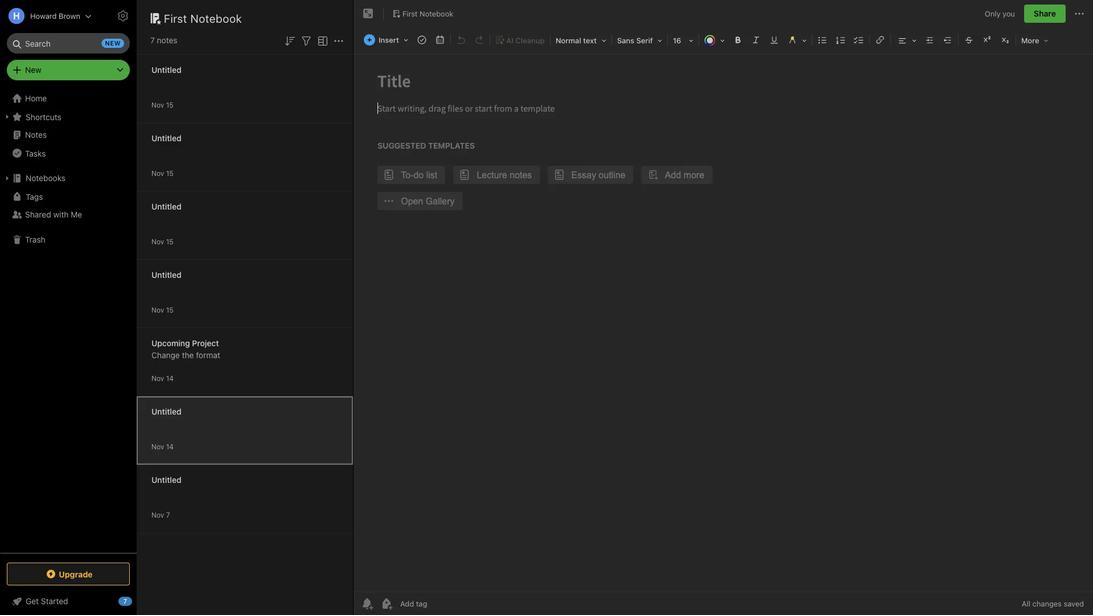 Task type: locate. For each thing, give the bounding box(es) containing it.
click to collapse image
[[132, 594, 141, 608]]

home
[[25, 94, 47, 103]]

7 nov from the top
[[151, 511, 164, 519]]

first inside button
[[403, 9, 418, 18]]

2 14 from the top
[[166, 443, 174, 451]]

1 horizontal spatial first notebook
[[403, 9, 453, 18]]

Add tag field
[[399, 599, 485, 608]]

3 untitled from the top
[[151, 202, 181, 211]]

shared
[[25, 210, 51, 219]]

new search field
[[15, 33, 124, 54]]

indent image
[[922, 32, 938, 48]]

7 for 7 notes
[[150, 36, 155, 45]]

1 vertical spatial more actions field
[[332, 33, 346, 48]]

me
[[71, 210, 82, 219]]

1 horizontal spatial notebook
[[420, 9, 453, 18]]

0 vertical spatial 14
[[166, 374, 174, 382]]

notebook
[[420, 9, 453, 18], [190, 11, 242, 25]]

more actions field right share button
[[1073, 5, 1087, 23]]

7
[[150, 36, 155, 45], [166, 511, 170, 519], [123, 598, 127, 605]]

1 horizontal spatial more actions field
[[1073, 5, 1087, 23]]

1 nov 15 from the top
[[151, 101, 173, 109]]

0 vertical spatial nov 14
[[151, 374, 174, 382]]

2 nov from the top
[[151, 169, 164, 177]]

started
[[41, 597, 68, 606]]

add a reminder image
[[360, 597, 374, 610]]

7 inside help and learning task checklist field
[[123, 598, 127, 605]]

Account field
[[0, 5, 92, 27]]

first
[[403, 9, 418, 18], [164, 11, 187, 25]]

add filters image
[[300, 34, 313, 48]]

shared with me link
[[0, 206, 136, 224]]

first notebook up notes
[[164, 11, 242, 25]]

Font color field
[[700, 32, 729, 48]]

1 vertical spatial nov 14
[[151, 443, 174, 451]]

2 untitled from the top
[[151, 134, 181, 143]]

0 horizontal spatial first
[[164, 11, 187, 25]]

More field
[[1018, 32, 1053, 48]]

howard
[[30, 12, 57, 20]]

Note Editor text field
[[354, 55, 1093, 592]]

shortcuts
[[26, 112, 61, 121]]

1 nov 14 from the top
[[151, 374, 174, 382]]

4 15 from the top
[[166, 306, 173, 314]]

numbered list image
[[833, 32, 849, 48]]

0 horizontal spatial 7
[[123, 598, 127, 605]]

tags
[[26, 192, 43, 201]]

shared with me
[[25, 210, 82, 219]]

15
[[166, 101, 173, 109], [166, 169, 173, 177], [166, 238, 173, 246], [166, 306, 173, 314]]

more
[[1022, 36, 1040, 45]]

Sort options field
[[283, 33, 297, 48]]

1 vertical spatial 14
[[166, 443, 174, 451]]

first up task image
[[403, 9, 418, 18]]

7 for 7
[[123, 598, 127, 605]]

notebook inside first notebook button
[[420, 9, 453, 18]]

upgrade
[[59, 569, 93, 579]]

nov 14
[[151, 374, 174, 382], [151, 443, 174, 451]]

2 15 from the top
[[166, 169, 173, 177]]

View options field
[[313, 33, 330, 48]]

new button
[[7, 60, 130, 80]]

notebooks
[[26, 173, 66, 183]]

1 14 from the top
[[166, 374, 174, 382]]

tree
[[0, 89, 137, 552]]

Insert field
[[361, 32, 412, 48]]

first notebook
[[403, 9, 453, 18], [164, 11, 242, 25]]

14
[[166, 374, 174, 382], [166, 443, 174, 451]]

7 notes
[[150, 36, 177, 45]]

3 15 from the top
[[166, 238, 173, 246]]

more actions image
[[332, 34, 346, 48]]

first up notes
[[164, 11, 187, 25]]

howard brown
[[30, 12, 80, 20]]

add tag image
[[380, 597, 394, 610]]

nov 15
[[151, 101, 173, 109], [151, 169, 173, 177], [151, 238, 173, 246], [151, 306, 173, 314]]

Heading level field
[[552, 32, 610, 48]]

More actions field
[[1073, 5, 1087, 23], [332, 33, 346, 48]]

sans
[[617, 36, 635, 45]]

task image
[[414, 32, 430, 48]]

1 horizontal spatial 7
[[150, 36, 155, 45]]

more actions field right view options field
[[332, 33, 346, 48]]

Font size field
[[669, 32, 698, 48]]

untitled
[[151, 65, 181, 75], [151, 134, 181, 143], [151, 202, 181, 211], [151, 270, 181, 280], [151, 407, 181, 416], [151, 475, 181, 485]]

format
[[196, 351, 220, 360]]

0 vertical spatial 7
[[150, 36, 155, 45]]

nov
[[151, 101, 164, 109], [151, 169, 164, 177], [151, 238, 164, 246], [151, 306, 164, 314], [151, 374, 164, 382], [151, 443, 164, 451], [151, 511, 164, 519]]

2 horizontal spatial 7
[[166, 511, 170, 519]]

calendar event image
[[432, 32, 448, 48]]

first notebook up task image
[[403, 9, 453, 18]]

4 nov 15 from the top
[[151, 306, 173, 314]]

2 vertical spatial 7
[[123, 598, 127, 605]]

1 horizontal spatial first
[[403, 9, 418, 18]]

first notebook button
[[388, 6, 457, 22]]

4 nov from the top
[[151, 306, 164, 314]]



Task type: describe. For each thing, give the bounding box(es) containing it.
notes
[[25, 130, 47, 140]]

1 15 from the top
[[166, 101, 173, 109]]

16
[[673, 36, 681, 45]]

4 untitled from the top
[[151, 270, 181, 280]]

subscript image
[[998, 32, 1014, 48]]

2 nov 14 from the top
[[151, 443, 174, 451]]

superscript image
[[979, 32, 995, 48]]

Font family field
[[613, 32, 666, 48]]

1 vertical spatial 7
[[166, 511, 170, 519]]

bulleted list image
[[815, 32, 831, 48]]

notebooks link
[[0, 169, 136, 187]]

only you
[[985, 9, 1015, 18]]

Alignment field
[[892, 32, 921, 48]]

share
[[1034, 9, 1056, 18]]

Add filters field
[[300, 33, 313, 48]]

brown
[[59, 12, 80, 20]]

all
[[1022, 599, 1031, 608]]

expand notebooks image
[[3, 174, 12, 183]]

settings image
[[116, 9, 130, 23]]

upcoming
[[151, 339, 190, 348]]

5 untitled from the top
[[151, 407, 181, 416]]

0 horizontal spatial notebook
[[190, 11, 242, 25]]

new
[[105, 40, 121, 47]]

3 nov from the top
[[151, 238, 164, 246]]

Search text field
[[15, 33, 122, 54]]

0 horizontal spatial first notebook
[[164, 11, 242, 25]]

new
[[25, 65, 41, 75]]

shortcuts button
[[0, 108, 136, 126]]

note window element
[[354, 0, 1093, 615]]

project
[[192, 339, 219, 348]]

tasks
[[25, 148, 46, 158]]

tags button
[[0, 187, 136, 206]]

tasks button
[[0, 144, 136, 162]]

serif
[[636, 36, 653, 45]]

upcoming project
[[151, 339, 219, 348]]

Help and Learning task checklist field
[[0, 592, 137, 610]]

all changes saved
[[1022, 599, 1084, 608]]

2 nov 15 from the top
[[151, 169, 173, 177]]

the
[[182, 351, 194, 360]]

text
[[583, 36, 597, 45]]

change
[[151, 351, 180, 360]]

6 nov from the top
[[151, 443, 164, 451]]

outdent image
[[940, 32, 956, 48]]

bold image
[[730, 32, 746, 48]]

upgrade button
[[7, 563, 130, 585]]

trash link
[[0, 231, 136, 249]]

tree containing home
[[0, 89, 137, 552]]

Highlight field
[[784, 32, 811, 48]]

nov 7
[[151, 511, 170, 519]]

italic image
[[748, 32, 764, 48]]

strikethrough image
[[961, 32, 977, 48]]

underline image
[[766, 32, 782, 48]]

home link
[[0, 89, 137, 108]]

0 horizontal spatial more actions field
[[332, 33, 346, 48]]

insert
[[379, 36, 399, 44]]

first notebook inside button
[[403, 9, 453, 18]]

notes
[[157, 36, 177, 45]]

you
[[1003, 9, 1015, 18]]

normal text
[[556, 36, 597, 45]]

saved
[[1064, 599, 1084, 608]]

notes link
[[0, 126, 136, 144]]

0 vertical spatial more actions field
[[1073, 5, 1087, 23]]

insert link image
[[872, 32, 888, 48]]

more actions image
[[1073, 7, 1087, 21]]

expand note image
[[362, 7, 375, 21]]

5 nov from the top
[[151, 374, 164, 382]]

trash
[[25, 235, 45, 244]]

get
[[26, 597, 39, 606]]

get started
[[26, 597, 68, 606]]

with
[[53, 210, 69, 219]]

6 untitled from the top
[[151, 475, 181, 485]]

sans serif
[[617, 36, 653, 45]]

normal
[[556, 36, 581, 45]]

share button
[[1024, 5, 1066, 23]]

1 nov from the top
[[151, 101, 164, 109]]

3 nov 15 from the top
[[151, 238, 173, 246]]

checklist image
[[851, 32, 867, 48]]

only
[[985, 9, 1001, 18]]

1 untitled from the top
[[151, 65, 181, 75]]

changes
[[1033, 599, 1062, 608]]

change the format
[[151, 351, 220, 360]]



Task type: vqa. For each thing, say whether or not it's contained in the screenshot.
first tab list from the bottom
no



